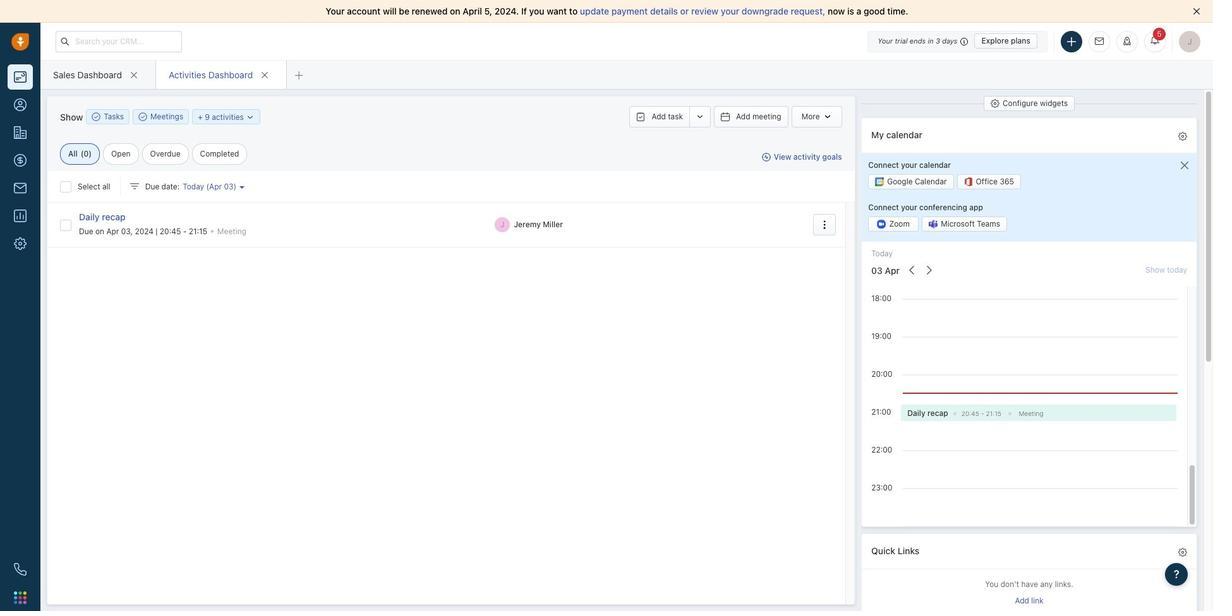 Task type: locate. For each thing, give the bounding box(es) containing it.
send email image
[[1095, 37, 1104, 46]]

close image
[[1193, 8, 1201, 15]]

phone element
[[8, 557, 33, 583]]

Search your CRM... text field
[[56, 31, 182, 52]]

phone image
[[14, 564, 27, 576]]

freshworks switcher image
[[14, 592, 27, 605]]



Task type: describe. For each thing, give the bounding box(es) containing it.
what's new image
[[1123, 36, 1132, 45]]

down image
[[246, 113, 255, 122]]



Task type: vqa. For each thing, say whether or not it's contained in the screenshot.
first 'J' image
no



